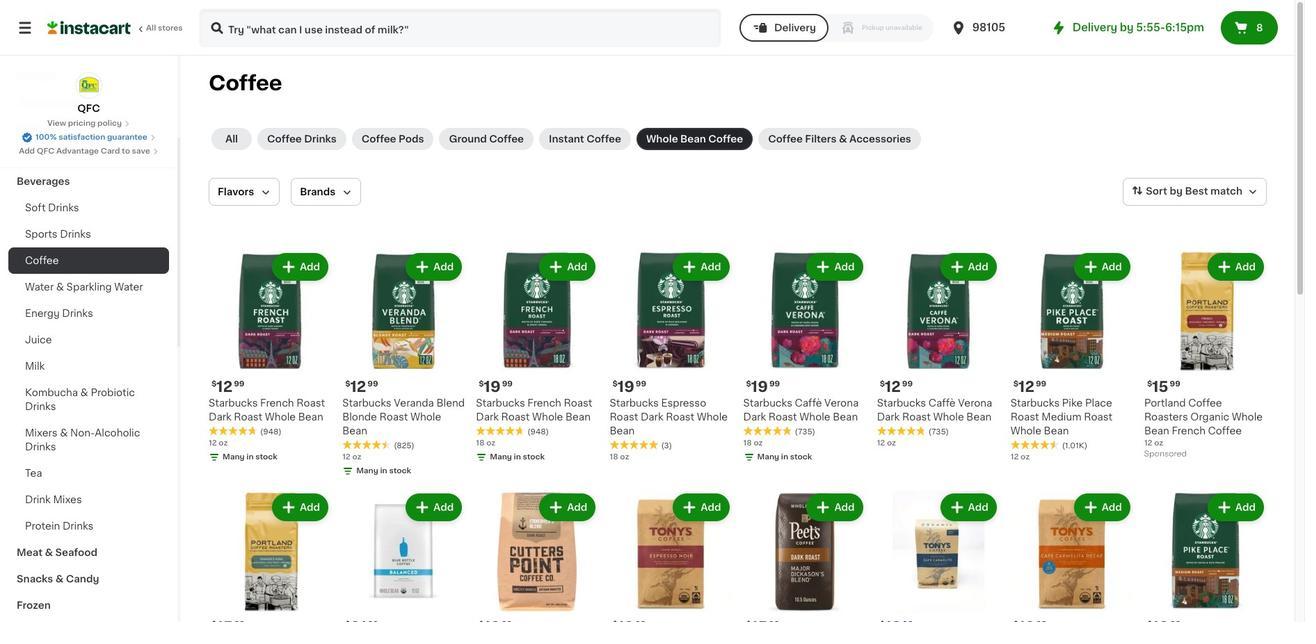 Task type: describe. For each thing, give the bounding box(es) containing it.
19 for starbucks french roast dark roast whole bean
[[484, 380, 501, 395]]

meat
[[17, 548, 42, 558]]

recipes link
[[8, 63, 169, 89]]

medium
[[1042, 413, 1082, 423]]

8
[[1257, 23, 1264, 33]]

(735) for 12
[[929, 429, 949, 436]]

instant coffee
[[549, 134, 622, 144]]

by for delivery
[[1120, 22, 1134, 33]]

kombucha & probiotic drinks link
[[8, 380, 169, 420]]

Best match Sort by field
[[1124, 178, 1267, 206]]

(948) for 19
[[528, 429, 549, 436]]

6 starbucks from the left
[[877, 399, 926, 409]]

starbucks pike place roast medium roast whole bean
[[1011, 399, 1113, 436]]

snacks
[[17, 575, 53, 585]]

kombucha & probiotic drinks
[[25, 388, 135, 412]]

match
[[1211, 187, 1243, 196]]

& for candy
[[55, 575, 64, 585]]

starbucks inside the starbucks veranda blend blonde roast whole bean
[[343, 399, 392, 409]]

coffee drinks
[[267, 134, 337, 144]]

18 for starbucks caffè verona dark roast whole bean
[[744, 440, 752, 448]]

bean inside the starbucks espresso roast dark roast whole bean
[[610, 427, 635, 436]]

portland
[[1145, 399, 1186, 409]]

2 $ from the left
[[345, 381, 350, 388]]

portland coffee roasters organic whole bean french coffee 12 oz
[[1145, 399, 1263, 448]]

& for non-
[[60, 429, 68, 438]]

100% satisfaction guarantee button
[[22, 129, 156, 143]]

$ 12 99 for starbucks pike place roast medium roast whole bean
[[1014, 380, 1047, 395]]

french for 19
[[528, 399, 562, 409]]

dairy & eggs
[[17, 150, 82, 160]]

$ 12 99 for starbucks veranda blend blonde roast whole bean
[[345, 380, 378, 395]]

service type group
[[740, 14, 934, 42]]

12 oz for starbucks veranda blend blonde roast whole bean
[[343, 454, 362, 462]]

seafood
[[55, 548, 97, 558]]

100%
[[36, 134, 57, 141]]

19 for starbucks caffè verona dark roast whole bean
[[752, 380, 768, 395]]

add qfc advantage card to save
[[19, 148, 150, 155]]

all for all
[[225, 134, 238, 144]]

sort by
[[1147, 187, 1183, 196]]

all link
[[212, 128, 252, 150]]

probiotic
[[91, 388, 135, 398]]

drinks for soft drinks
[[48, 203, 79, 213]]

non-
[[70, 429, 95, 438]]

meat & seafood
[[17, 548, 97, 558]]

protein
[[25, 522, 60, 532]]

1 starbucks from the left
[[209, 399, 258, 409]]

pods
[[399, 134, 424, 144]]

6:15pm
[[1166, 22, 1205, 33]]

drinks inside "mixers & non-alcoholic drinks"
[[25, 443, 56, 452]]

whole inside 'portland coffee roasters organic whole bean french coffee 12 oz'
[[1232, 413, 1263, 423]]

save
[[132, 148, 150, 155]]

energy drinks link
[[8, 301, 169, 327]]

card
[[101, 148, 120, 155]]

delivery for delivery
[[775, 23, 816, 33]]

1 water from the left
[[25, 283, 54, 292]]

energy drinks
[[25, 309, 93, 319]]

(1.01k)
[[1063, 443, 1088, 450]]

(825)
[[394, 443, 415, 450]]

french for 12
[[260, 399, 294, 409]]

1 $ from the left
[[212, 381, 217, 388]]

mixes
[[53, 496, 82, 505]]

whole inside the starbucks veranda blend blonde roast whole bean
[[411, 413, 441, 423]]

5:55-
[[1137, 22, 1166, 33]]

instant coffee link
[[539, 128, 631, 150]]

brands
[[300, 187, 336, 197]]

whole bean coffee
[[647, 134, 743, 144]]

by for sort
[[1170, 187, 1183, 196]]

filters
[[806, 134, 837, 144]]

all stores
[[146, 24, 183, 32]]

protein drinks
[[25, 522, 94, 532]]

view pricing policy link
[[47, 118, 130, 129]]

organic
[[1191, 413, 1230, 423]]

blonde
[[343, 413, 377, 423]]

blend
[[437, 399, 465, 409]]

delivery by 5:55-6:15pm link
[[1051, 19, 1205, 36]]

5 99 from the left
[[770, 381, 780, 388]]

product group containing 15
[[1145, 251, 1267, 462]]

& for seafood
[[45, 548, 53, 558]]

sort
[[1147, 187, 1168, 196]]

ground
[[449, 134, 487, 144]]

2 water from the left
[[114, 283, 143, 292]]

all stores link
[[47, 8, 184, 47]]

sports
[[25, 230, 58, 239]]

bean inside the starbucks veranda blend blonde roast whole bean
[[343, 427, 368, 436]]

98105 button
[[951, 8, 1034, 47]]

18 for starbucks french roast dark roast whole bean
[[476, 440, 485, 448]]

instant
[[549, 134, 585, 144]]

sparkling
[[67, 283, 112, 292]]

18 oz for starbucks french roast dark roast whole bean
[[476, 440, 496, 448]]

french inside 'portland coffee roasters organic whole bean french coffee 12 oz'
[[1172, 427, 1206, 436]]

verona for 19
[[825, 399, 859, 409]]

drinks inside kombucha & probiotic drinks
[[25, 402, 56, 412]]

energy
[[25, 309, 60, 319]]

recipes
[[17, 71, 58, 81]]

& right "filters" at the right top of the page
[[839, 134, 847, 144]]

bean inside starbucks pike place roast medium roast whole bean
[[1044, 427, 1069, 436]]

bean inside 'portland coffee roasters organic whole bean french coffee 12 oz'
[[1145, 427, 1170, 436]]

8 button
[[1222, 11, 1279, 45]]

4 $ from the left
[[613, 381, 618, 388]]

sports drinks link
[[8, 221, 169, 248]]

& for eggs
[[46, 150, 54, 160]]

5 starbucks from the left
[[744, 399, 793, 409]]

best match
[[1186, 187, 1243, 196]]

juice link
[[8, 327, 169, 354]]

all for all stores
[[146, 24, 156, 32]]

coffee inside "link"
[[362, 134, 396, 144]]

3 99 from the left
[[502, 381, 513, 388]]

1 vertical spatial qfc
[[37, 148, 55, 155]]

guarantee
[[107, 134, 147, 141]]

12 inside 'portland coffee roasters organic whole bean french coffee 12 oz'
[[1145, 440, 1153, 448]]

100% satisfaction guarantee
[[36, 134, 147, 141]]

$ 19 99 for starbucks caffè verona dark roast whole bean
[[746, 380, 780, 395]]

thanksgiving link
[[8, 89, 169, 116]]

$ inside $ 15 99
[[1148, 381, 1153, 388]]

98105
[[973, 22, 1006, 33]]

drinks for protein drinks
[[63, 522, 94, 532]]

meat & seafood link
[[8, 540, 169, 567]]

mixers
[[25, 429, 58, 438]]

add qfc advantage card to save link
[[19, 146, 159, 157]]

soft
[[25, 203, 46, 213]]

drinks for energy drinks
[[62, 309, 93, 319]]

flavors
[[218, 187, 254, 197]]

thanksgiving
[[17, 97, 83, 107]]

dairy & eggs link
[[8, 142, 169, 168]]

$ 15 99
[[1148, 380, 1181, 395]]

best
[[1186, 187, 1209, 196]]



Task type: locate. For each thing, give the bounding box(es) containing it.
1 horizontal spatial (735)
[[929, 429, 949, 436]]

2 horizontal spatial 18 oz
[[744, 440, 763, 448]]

drinks down kombucha
[[25, 402, 56, 412]]

2 horizontal spatial 19
[[752, 380, 768, 395]]

ground coffee link
[[440, 128, 534, 150]]

4 99 from the left
[[636, 381, 647, 388]]

0 horizontal spatial verona
[[825, 399, 859, 409]]

0 horizontal spatial by
[[1120, 22, 1134, 33]]

12 oz for starbucks caffè verona dark roast whole bean
[[877, 440, 897, 448]]

& right meat at the left
[[45, 548, 53, 558]]

None search field
[[199, 8, 722, 47]]

delivery inside button
[[775, 23, 816, 33]]

5 dark from the left
[[877, 413, 900, 423]]

3 19 from the left
[[752, 380, 768, 395]]

by left 5:55-
[[1120, 22, 1134, 33]]

caffè
[[795, 399, 822, 409], [929, 399, 956, 409]]

drinks for coffee drinks
[[304, 134, 337, 144]]

all left stores
[[146, 24, 156, 32]]

stock
[[256, 454, 278, 462], [523, 454, 545, 462], [791, 454, 813, 462], [389, 468, 411, 475]]

1 horizontal spatial 18
[[610, 454, 619, 462]]

3 $ 19 99 from the left
[[746, 380, 780, 395]]

6 99 from the left
[[903, 381, 913, 388]]

0 horizontal spatial (948)
[[260, 429, 282, 436]]

drinks inside energy drinks link
[[62, 309, 93, 319]]

1 vertical spatial by
[[1170, 187, 1183, 196]]

drinks up brands
[[304, 134, 337, 144]]

2 caffè from the left
[[929, 399, 956, 409]]

1 horizontal spatial (948)
[[528, 429, 549, 436]]

view
[[47, 120, 66, 127]]

alcoholic
[[95, 429, 140, 438]]

starbucks caffè verona dark roast whole bean for 12
[[877, 399, 993, 423]]

ground coffee
[[449, 134, 524, 144]]

drinks inside sports drinks link
[[60, 230, 91, 239]]

drinks up sports drinks
[[48, 203, 79, 213]]

coffee pods
[[362, 134, 424, 144]]

whole inside starbucks pike place roast medium roast whole bean
[[1011, 427, 1042, 436]]

place
[[1086, 399, 1113, 409]]

0 horizontal spatial all
[[146, 24, 156, 32]]

& for sparkling
[[56, 283, 64, 292]]

produce
[[17, 124, 59, 134]]

all inside all link
[[225, 134, 238, 144]]

roasters
[[1145, 413, 1189, 423]]

2 horizontal spatial 18
[[744, 440, 752, 448]]

pricing
[[68, 120, 96, 127]]

0 horizontal spatial 19
[[484, 380, 501, 395]]

add
[[19, 148, 35, 155], [300, 262, 320, 272], [434, 262, 454, 272], [567, 262, 588, 272], [701, 262, 721, 272], [835, 262, 855, 272], [969, 262, 989, 272], [1102, 262, 1123, 272], [1236, 262, 1256, 272], [300, 503, 320, 513], [434, 503, 454, 513], [567, 503, 588, 513], [701, 503, 721, 513], [835, 503, 855, 513], [969, 503, 989, 513], [1102, 503, 1123, 513], [1236, 503, 1256, 513]]

delivery button
[[740, 14, 829, 42]]

mixers & non-alcoholic drinks link
[[8, 420, 169, 461]]

19 for starbucks espresso roast dark roast whole bean
[[618, 380, 635, 395]]

starbucks french roast dark roast whole bean for 12
[[209, 399, 325, 423]]

99
[[234, 381, 245, 388], [368, 381, 378, 388], [502, 381, 513, 388], [636, 381, 647, 388], [770, 381, 780, 388], [903, 381, 913, 388], [1036, 381, 1047, 388], [1170, 381, 1181, 388]]

& inside "mixers & non-alcoholic drinks"
[[60, 429, 68, 438]]

1 horizontal spatial water
[[114, 283, 143, 292]]

8 $ from the left
[[1148, 381, 1153, 388]]

beverages link
[[8, 168, 169, 195]]

flavors button
[[209, 178, 280, 206]]

& up energy drinks
[[56, 283, 64, 292]]

advantage
[[56, 148, 99, 155]]

2 $ 12 99 from the left
[[345, 380, 378, 395]]

$ 19 99 for starbucks espresso roast dark roast whole bean
[[613, 380, 647, 395]]

7 starbucks from the left
[[1011, 399, 1060, 409]]

0 horizontal spatial caffè
[[795, 399, 822, 409]]

sports drinks
[[25, 230, 91, 239]]

eggs
[[57, 150, 82, 160]]

whole inside the starbucks espresso roast dark roast whole bean
[[697, 413, 728, 423]]

19
[[484, 380, 501, 395], [618, 380, 635, 395], [752, 380, 768, 395]]

0 horizontal spatial delivery
[[775, 23, 816, 33]]

sponsored badge image
[[1145, 451, 1187, 459]]

tea link
[[8, 461, 169, 487]]

1 $ 19 99 from the left
[[479, 380, 513, 395]]

mixers & non-alcoholic drinks
[[25, 429, 140, 452]]

3 starbucks from the left
[[476, 399, 525, 409]]

1 verona from the left
[[825, 399, 859, 409]]

oz inside 'portland coffee roasters organic whole bean french coffee 12 oz'
[[1155, 440, 1164, 448]]

0 vertical spatial by
[[1120, 22, 1134, 33]]

6 $ from the left
[[880, 381, 885, 388]]

delivery
[[1073, 22, 1118, 33], [775, 23, 816, 33]]

7 99 from the left
[[1036, 381, 1047, 388]]

whole bean coffee link
[[637, 128, 753, 150]]

1 caffè from the left
[[795, 399, 822, 409]]

starbucks veranda blend blonde roast whole bean
[[343, 399, 465, 436]]

0 horizontal spatial french
[[260, 399, 294, 409]]

water & sparkling water
[[25, 283, 143, 292]]

& left non-
[[60, 429, 68, 438]]

(735)
[[795, 429, 816, 436], [929, 429, 949, 436]]

0 horizontal spatial 18
[[476, 440, 485, 448]]

1 starbucks caffè verona dark roast whole bean from the left
[[744, 399, 859, 423]]

2 horizontal spatial french
[[1172, 427, 1206, 436]]

all inside all stores link
[[146, 24, 156, 32]]

kombucha
[[25, 388, 78, 398]]

delivery for delivery by 5:55-6:15pm
[[1073, 22, 1118, 33]]

& down 100%
[[46, 150, 54, 160]]

18 for starbucks espresso roast dark roast whole bean
[[610, 454, 619, 462]]

$ 12 99 for starbucks caffè verona dark roast whole bean
[[880, 380, 913, 395]]

2 starbucks from the left
[[343, 399, 392, 409]]

1 horizontal spatial $ 19 99
[[613, 380, 647, 395]]

2 starbucks french roast dark roast whole bean from the left
[[476, 399, 593, 423]]

2 (735) from the left
[[929, 429, 949, 436]]

0 horizontal spatial $ 19 99
[[479, 380, 513, 395]]

1 (735) from the left
[[795, 429, 816, 436]]

★★★★★
[[209, 427, 258, 436], [209, 427, 258, 436], [476, 427, 525, 436], [476, 427, 525, 436], [744, 427, 792, 436], [744, 427, 792, 436], [877, 427, 926, 436], [877, 427, 926, 436], [343, 441, 391, 450], [343, 441, 391, 450], [610, 441, 659, 450], [610, 441, 659, 450], [1011, 441, 1060, 450], [1011, 441, 1060, 450]]

18 oz for starbucks caffè verona dark roast whole bean
[[744, 440, 763, 448]]

starbucks french roast dark roast whole bean for 19
[[476, 399, 593, 423]]

7 $ from the left
[[1014, 381, 1019, 388]]

water right sparkling
[[114, 283, 143, 292]]

& down milk link
[[80, 388, 88, 398]]

12
[[217, 380, 233, 395], [350, 380, 366, 395], [885, 380, 901, 395], [1019, 380, 1035, 395], [209, 440, 217, 448], [877, 440, 886, 448], [1145, 440, 1153, 448], [343, 454, 351, 462], [1011, 454, 1019, 462]]

drinks
[[304, 134, 337, 144], [48, 203, 79, 213], [60, 230, 91, 239], [62, 309, 93, 319], [25, 402, 56, 412], [25, 443, 56, 452], [63, 522, 94, 532]]

all up flavors
[[225, 134, 238, 144]]

protein drinks link
[[8, 514, 169, 540]]

tea
[[25, 469, 42, 479]]

2 (948) from the left
[[528, 429, 549, 436]]

5 $ from the left
[[746, 381, 752, 388]]

1 99 from the left
[[234, 381, 245, 388]]

qfc link
[[76, 72, 102, 116]]

$ 12 99 for starbucks french roast dark roast whole bean
[[212, 380, 245, 395]]

Search field
[[200, 10, 720, 46]]

drinks down mixers
[[25, 443, 56, 452]]

99 inside $ 15 99
[[1170, 381, 1181, 388]]

& left candy
[[55, 575, 64, 585]]

frozen link
[[8, 593, 169, 619]]

3 dark from the left
[[641, 413, 664, 423]]

water up energy
[[25, 283, 54, 292]]

in
[[247, 454, 254, 462], [514, 454, 521, 462], [782, 454, 789, 462], [380, 468, 387, 475]]

milk
[[25, 362, 45, 372]]

2 verona from the left
[[959, 399, 993, 409]]

coffee filters & accessories link
[[759, 128, 921, 150]]

starbucks
[[209, 399, 258, 409], [343, 399, 392, 409], [476, 399, 525, 409], [610, 399, 659, 409], [744, 399, 793, 409], [877, 399, 926, 409], [1011, 399, 1060, 409]]

0 horizontal spatial qfc
[[37, 148, 55, 155]]

french
[[260, 399, 294, 409], [528, 399, 562, 409], [1172, 427, 1206, 436]]

3 $ from the left
[[479, 381, 484, 388]]

brands button
[[291, 178, 361, 206]]

1 (948) from the left
[[260, 429, 282, 436]]

water & sparkling water link
[[8, 274, 169, 301]]

drinks inside coffee drinks link
[[304, 134, 337, 144]]

1 horizontal spatial 18 oz
[[610, 454, 630, 462]]

roast inside the starbucks veranda blend blonde roast whole bean
[[380, 413, 408, 423]]

starbucks inside starbucks pike place roast medium roast whole bean
[[1011, 399, 1060, 409]]

drinks for sports drinks
[[60, 230, 91, 239]]

qfc logo image
[[76, 72, 102, 99]]

instacart logo image
[[47, 19, 131, 36]]

12 oz for starbucks french roast dark roast whole bean
[[209, 440, 228, 448]]

$ 19 99 for starbucks french roast dark roast whole bean
[[479, 380, 513, 395]]

starbucks caffè verona dark roast whole bean for 19
[[744, 399, 859, 423]]

milk link
[[8, 354, 169, 380]]

snacks & candy
[[17, 575, 99, 585]]

caffè for 19
[[795, 399, 822, 409]]

coffee link
[[8, 248, 169, 274]]

stores
[[158, 24, 183, 32]]

1 horizontal spatial starbucks caffè verona dark roast whole bean
[[877, 399, 993, 423]]

0 horizontal spatial starbucks caffè verona dark roast whole bean
[[744, 399, 859, 423]]

1 horizontal spatial qfc
[[77, 104, 100, 113]]

15
[[1153, 380, 1169, 395]]

0 vertical spatial qfc
[[77, 104, 100, 113]]

(948) for 12
[[260, 429, 282, 436]]

qfc up view pricing policy link
[[77, 104, 100, 113]]

1 vertical spatial all
[[225, 134, 238, 144]]

product group
[[209, 251, 331, 466], [343, 251, 465, 480], [476, 251, 599, 466], [610, 251, 733, 464], [744, 251, 866, 466], [877, 251, 1000, 450], [1011, 251, 1134, 464], [1145, 251, 1267, 462], [209, 491, 331, 623], [343, 491, 465, 623], [476, 491, 599, 623], [610, 491, 733, 623], [744, 491, 866, 623], [877, 491, 1000, 623], [1011, 491, 1134, 623], [1145, 491, 1267, 623]]

satisfaction
[[59, 134, 105, 141]]

frozen
[[17, 601, 51, 611]]

by
[[1120, 22, 1134, 33], [1170, 187, 1183, 196]]

view pricing policy
[[47, 120, 122, 127]]

juice
[[25, 335, 52, 345]]

2 starbucks caffè verona dark roast whole bean from the left
[[877, 399, 993, 423]]

add button inside "product" group
[[1210, 255, 1263, 280]]

2 dark from the left
[[476, 413, 499, 423]]

1 19 from the left
[[484, 380, 501, 395]]

3 $ 12 99 from the left
[[880, 380, 913, 395]]

1 starbucks french roast dark roast whole bean from the left
[[209, 399, 325, 423]]

drinks down soft drinks link
[[60, 230, 91, 239]]

drinks up seafood
[[63, 522, 94, 532]]

1 horizontal spatial starbucks french roast dark roast whole bean
[[476, 399, 593, 423]]

1 horizontal spatial all
[[225, 134, 238, 144]]

2 99 from the left
[[368, 381, 378, 388]]

1 dark from the left
[[209, 413, 232, 423]]

1 horizontal spatial french
[[528, 399, 562, 409]]

veranda
[[394, 399, 434, 409]]

1 horizontal spatial 19
[[618, 380, 635, 395]]

qfc
[[77, 104, 100, 113], [37, 148, 55, 155]]

2 horizontal spatial $ 19 99
[[746, 380, 780, 395]]

dark inside the starbucks espresso roast dark roast whole bean
[[641, 413, 664, 423]]

drinks down water & sparkling water
[[62, 309, 93, 319]]

pike
[[1063, 399, 1083, 409]]

all
[[146, 24, 156, 32], [225, 134, 238, 144]]

caffè for 12
[[929, 399, 956, 409]]

verona for 12
[[959, 399, 993, 409]]

4 $ 12 99 from the left
[[1014, 380, 1047, 395]]

& inside kombucha & probiotic drinks
[[80, 388, 88, 398]]

12 oz for starbucks pike place roast medium roast whole bean
[[1011, 454, 1030, 462]]

delivery by 5:55-6:15pm
[[1073, 22, 1205, 33]]

qfc down 100%
[[37, 148, 55, 155]]

drinks inside protein drinks link
[[63, 522, 94, 532]]

8 99 from the left
[[1170, 381, 1181, 388]]

1 horizontal spatial caffè
[[929, 399, 956, 409]]

dark
[[209, 413, 232, 423], [476, 413, 499, 423], [641, 413, 664, 423], [744, 413, 766, 423], [877, 413, 900, 423]]

1 horizontal spatial delivery
[[1073, 22, 1118, 33]]

by right sort
[[1170, 187, 1183, 196]]

1 horizontal spatial by
[[1170, 187, 1183, 196]]

4 starbucks from the left
[[610, 399, 659, 409]]

0 horizontal spatial (735)
[[795, 429, 816, 436]]

coffee pods link
[[352, 128, 434, 150]]

roast
[[297, 399, 325, 409], [564, 399, 593, 409], [234, 413, 263, 423], [380, 413, 408, 423], [501, 413, 530, 423], [610, 413, 639, 423], [666, 413, 695, 423], [769, 413, 797, 423], [903, 413, 931, 423], [1011, 413, 1040, 423], [1085, 413, 1113, 423]]

0 vertical spatial all
[[146, 24, 156, 32]]

by inside field
[[1170, 187, 1183, 196]]

starbucks inside the starbucks espresso roast dark roast whole bean
[[610, 399, 659, 409]]

(735) for 19
[[795, 429, 816, 436]]

0 horizontal spatial 18 oz
[[476, 440, 496, 448]]

18 oz for starbucks espresso roast dark roast whole bean
[[610, 454, 630, 462]]

1 $ 12 99 from the left
[[212, 380, 245, 395]]

2 $ 19 99 from the left
[[613, 380, 647, 395]]

dairy
[[17, 150, 44, 160]]

2 19 from the left
[[618, 380, 635, 395]]

& for probiotic
[[80, 388, 88, 398]]

accessories
[[850, 134, 912, 144]]

0 horizontal spatial water
[[25, 283, 54, 292]]

drinks inside soft drinks link
[[48, 203, 79, 213]]

4 dark from the left
[[744, 413, 766, 423]]

add inside button
[[1236, 262, 1256, 272]]

water
[[25, 283, 54, 292], [114, 283, 143, 292]]

(3)
[[661, 443, 672, 450]]

1 horizontal spatial verona
[[959, 399, 993, 409]]

0 horizontal spatial starbucks french roast dark roast whole bean
[[209, 399, 325, 423]]



Task type: vqa. For each thing, say whether or not it's contained in the screenshot.
7th $
yes



